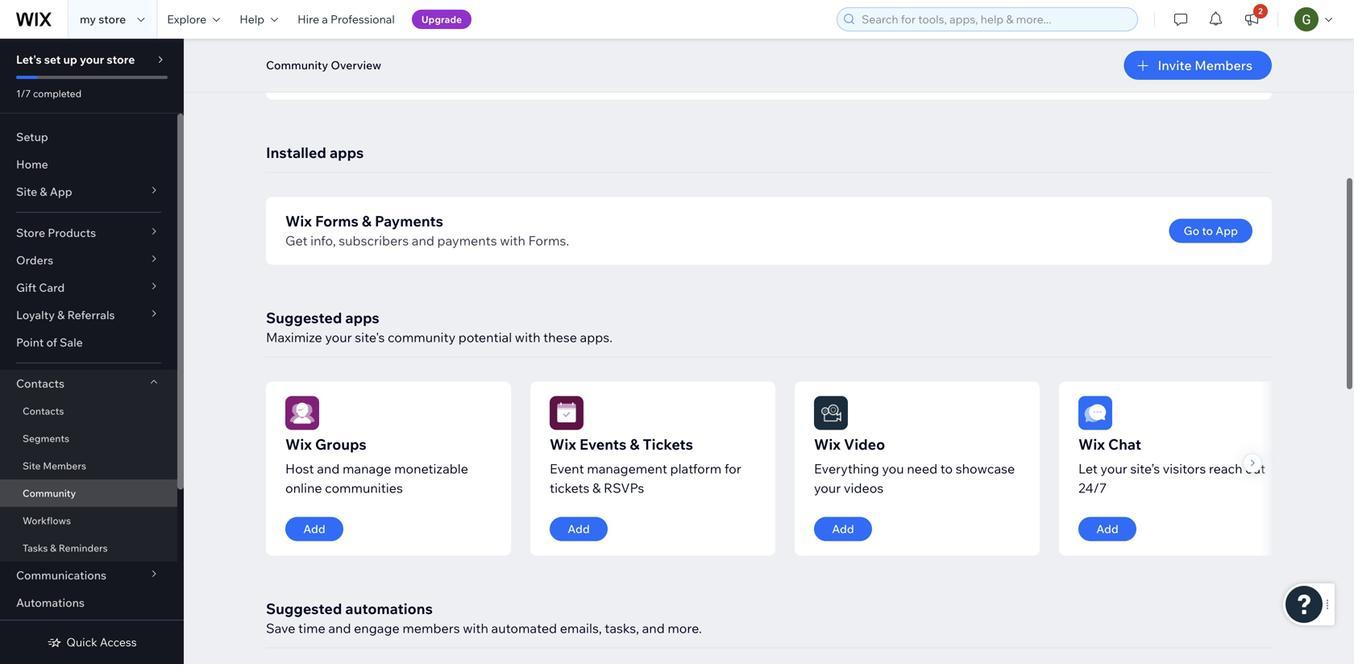 Task type: locate. For each thing, give the bounding box(es) containing it.
wix events & tickets event management platform for tickets & rsvps
[[550, 436, 742, 496]]

your for apps
[[325, 329, 352, 346]]

0 vertical spatial members
[[1195, 57, 1253, 73]]

0 vertical spatial apps
[[330, 144, 364, 162]]

with inside "wix forms & payments get info, subscribers and payments with forms."
[[500, 233, 526, 249]]

setup link
[[0, 123, 177, 151]]

and inside "wix groups host and manage monetizable online communities"
[[317, 461, 340, 477]]

your for set
[[80, 52, 104, 67]]

1 vertical spatial contacts
[[23, 405, 64, 417]]

wix up the host
[[286, 436, 312, 454]]

events
[[580, 436, 627, 454]]

to
[[1203, 224, 1214, 238], [941, 461, 953, 477]]

suggested for suggested apps
[[266, 309, 342, 327]]

2 add button from the left
[[550, 517, 608, 542]]

suggested inside "suggested automations save time and engage members with automated emails, tasks, and more."
[[266, 600, 342, 618]]

add down 24/7
[[1097, 522, 1119, 536]]

site inside dropdown button
[[16, 185, 37, 199]]

gift
[[16, 281, 36, 295]]

gift card button
[[0, 274, 177, 302]]

installed apps
[[266, 144, 364, 162]]

suggested automations save time and engage members with automated emails, tasks, and more.
[[266, 600, 702, 637]]

1 vertical spatial community
[[23, 488, 76, 500]]

0 horizontal spatial members
[[43, 460, 86, 472]]

24/7
[[1079, 480, 1108, 496]]

forms
[[315, 212, 359, 230]]

site's
[[1131, 461, 1161, 477]]

1 add from the left
[[303, 522, 326, 536]]

wix
[[286, 212, 312, 230], [286, 436, 312, 454], [550, 436, 577, 454], [815, 436, 841, 454], [1079, 436, 1106, 454]]

wix chat let your site's visitors reach out 24/7
[[1079, 436, 1266, 496]]

1
[[311, 32, 317, 48]]

suggested
[[266, 309, 342, 327], [266, 600, 342, 618]]

1 horizontal spatial community
[[266, 58, 328, 72]]

tasks
[[23, 542, 48, 554]]

with inside "suggested automations save time and engage members with automated emails, tasks, and more."
[[463, 621, 489, 637]]

loyalty
[[16, 308, 55, 322]]

to right need
[[941, 461, 953, 477]]

with right members
[[463, 621, 489, 637]]

site members link
[[0, 452, 177, 480]]

Search for tools, apps, help & more... field
[[857, 8, 1133, 31]]

0 vertical spatial store
[[99, 12, 126, 26]]

100%
[[333, 34, 357, 45]]

site for site members
[[23, 460, 41, 472]]

let
[[1079, 461, 1098, 477]]

monetizable
[[394, 461, 469, 477]]

add down videos
[[833, 522, 855, 536]]

management
[[587, 461, 668, 477]]

your for chat
[[1101, 461, 1128, 477]]

2 vertical spatial with
[[463, 621, 489, 637]]

to inside go to app button
[[1203, 224, 1214, 238]]

with left 'forms.'
[[500, 233, 526, 249]]

wix inside "wix forms & payments get info, subscribers and payments with forms."
[[286, 212, 312, 230]]

1 suggested from the top
[[266, 309, 342, 327]]

everything
[[815, 461, 880, 477]]

members inside sidebar element
[[43, 460, 86, 472]]

segments
[[23, 433, 69, 445]]

0 horizontal spatial community
[[23, 488, 76, 500]]

community overview button
[[258, 53, 390, 77]]

apps inside the suggested apps maximize your site's community potential with these apps.
[[346, 309, 380, 327]]

members for site members
[[43, 460, 86, 472]]

your inside wix chat let your site's visitors reach out 24/7
[[1101, 461, 1128, 477]]

your right up
[[80, 52, 104, 67]]

contacts down point of sale
[[16, 377, 65, 391]]

quick access button
[[47, 636, 137, 650]]

with inside the suggested apps maximize your site's community potential with these apps.
[[515, 329, 541, 346]]

members down the segments
[[43, 460, 86, 472]]

store
[[99, 12, 126, 26], [107, 52, 135, 67]]

your
[[80, 52, 104, 67], [325, 329, 352, 346], [1101, 461, 1128, 477], [815, 480, 841, 496]]

& right "tasks"
[[50, 542, 56, 554]]

your inside the suggested apps maximize your site's community potential with these apps.
[[325, 329, 352, 346]]

community inside 'button'
[[266, 58, 328, 72]]

add button down 'online'
[[286, 517, 344, 542]]

1 vertical spatial app
[[1216, 224, 1239, 238]]

0 vertical spatial site
[[16, 185, 37, 199]]

you
[[883, 461, 905, 477]]

wix up everything
[[815, 436, 841, 454]]

your down everything
[[815, 480, 841, 496]]

0 vertical spatial community
[[266, 58, 328, 72]]

1 vertical spatial suggested
[[266, 600, 342, 618]]

0
[[600, 32, 608, 48]]

up
[[63, 52, 77, 67]]

add button for host
[[286, 517, 344, 542]]

my store
[[80, 12, 126, 26]]

& up 'subscribers' at the left of the page
[[362, 212, 372, 230]]

app right go
[[1216, 224, 1239, 238]]

wix up event
[[550, 436, 577, 454]]

suggested up maximize
[[266, 309, 342, 327]]

app down the home link
[[50, 185, 72, 199]]

0 vertical spatial with
[[500, 233, 526, 249]]

host
[[286, 461, 314, 477]]

contacts inside popup button
[[16, 377, 65, 391]]

store right my
[[99, 12, 126, 26]]

1 vertical spatial store
[[107, 52, 135, 67]]

community down 1
[[266, 58, 328, 72]]

1 vertical spatial apps
[[346, 309, 380, 327]]

apps for installed
[[330, 144, 364, 162]]

automations
[[346, 600, 433, 618]]

0 vertical spatial contacts
[[16, 377, 65, 391]]

add button down the tickets
[[550, 517, 608, 542]]

point of sale
[[16, 336, 83, 350]]

site down home
[[16, 185, 37, 199]]

1 horizontal spatial members
[[1195, 57, 1253, 73]]

and down groups
[[317, 461, 340, 477]]

automations link
[[0, 590, 177, 617]]

contacts for 'contacts' popup button
[[16, 377, 65, 391]]

0 vertical spatial suggested
[[266, 309, 342, 327]]

event
[[550, 461, 584, 477]]

3 add from the left
[[833, 522, 855, 536]]

3 add button from the left
[[815, 517, 873, 542]]

members inside button
[[1195, 57, 1253, 73]]

your right let
[[1101, 461, 1128, 477]]

and left more.
[[642, 621, 665, 637]]

and down payments
[[412, 233, 435, 249]]

suggested inside the suggested apps maximize your site's community potential with these apps.
[[266, 309, 342, 327]]

list
[[266, 382, 1305, 556]]

reach
[[1210, 461, 1243, 477]]

store products
[[16, 226, 96, 240]]

orders
[[16, 253, 53, 267]]

site
[[16, 185, 37, 199], [23, 460, 41, 472]]

forms.
[[529, 233, 570, 249]]

your inside sidebar element
[[80, 52, 104, 67]]

invite members
[[1159, 57, 1253, 73]]

wix for video
[[815, 436, 841, 454]]

suggested up time
[[266, 600, 342, 618]]

add button
[[286, 517, 344, 542], [550, 517, 608, 542], [815, 517, 873, 542], [1079, 517, 1137, 542]]

4 add button from the left
[[1079, 517, 1137, 542]]

1 vertical spatial with
[[515, 329, 541, 346]]

community
[[266, 58, 328, 72], [23, 488, 76, 500]]

add down the tickets
[[568, 522, 590, 536]]

1 horizontal spatial to
[[1203, 224, 1214, 238]]

community inside sidebar element
[[23, 488, 76, 500]]

1 vertical spatial members
[[43, 460, 86, 472]]

with for automations
[[463, 621, 489, 637]]

store down my store
[[107, 52, 135, 67]]

1 horizontal spatial app
[[1216, 224, 1239, 238]]

0 horizontal spatial to
[[941, 461, 953, 477]]

members right invite
[[1195, 57, 1253, 73]]

add button for let
[[1079, 517, 1137, 542]]

4 add from the left
[[1097, 522, 1119, 536]]

1 add button from the left
[[286, 517, 344, 542]]

showcase
[[956, 461, 1016, 477]]

add down 'online'
[[303, 522, 326, 536]]

chat
[[1109, 436, 1142, 454]]

add for &
[[568, 522, 590, 536]]

help
[[240, 12, 265, 26]]

your left site's
[[325, 329, 352, 346]]

0 vertical spatial to
[[1203, 224, 1214, 238]]

wix inside "wix groups host and manage monetizable online communities"
[[286, 436, 312, 454]]

site & app
[[16, 185, 72, 199]]

add for everything
[[833, 522, 855, 536]]

to right go
[[1203, 224, 1214, 238]]

payments
[[438, 233, 497, 249]]

point
[[16, 336, 44, 350]]

& right "loyalty"
[[57, 308, 65, 322]]

community up workflows
[[23, 488, 76, 500]]

apps right installed
[[330, 144, 364, 162]]

save
[[266, 621, 296, 637]]

1 vertical spatial site
[[23, 460, 41, 472]]

help button
[[230, 0, 288, 39]]

site down the segments
[[23, 460, 41, 472]]

app
[[50, 185, 72, 199], [1216, 224, 1239, 238]]

invite
[[1159, 57, 1193, 73]]

wix inside wix chat let your site's visitors reach out 24/7
[[1079, 436, 1106, 454]]

list containing wix groups
[[266, 382, 1305, 556]]

installed
[[266, 144, 327, 162]]

2 suggested from the top
[[266, 600, 342, 618]]

wix up let
[[1079, 436, 1106, 454]]

1/7
[[16, 88, 31, 100]]

add
[[303, 522, 326, 536], [568, 522, 590, 536], [833, 522, 855, 536], [1097, 522, 1119, 536]]

hire a professional
[[298, 12, 395, 26]]

wix up the get
[[286, 212, 312, 230]]

with left these
[[515, 329, 541, 346]]

store inside sidebar element
[[107, 52, 135, 67]]

with for apps
[[515, 329, 541, 346]]

app for site & app
[[50, 185, 72, 199]]

app inside go to app button
[[1216, 224, 1239, 238]]

with
[[500, 233, 526, 249], [515, 329, 541, 346], [463, 621, 489, 637]]

0 vertical spatial app
[[50, 185, 72, 199]]

add for host
[[303, 522, 326, 536]]

& inside "wix forms & payments get info, subscribers and payments with forms."
[[362, 212, 372, 230]]

hire a professional link
[[288, 0, 405, 39]]

contacts up the segments
[[23, 405, 64, 417]]

let's
[[16, 52, 42, 67]]

app inside site & app dropdown button
[[50, 185, 72, 199]]

add button down 24/7
[[1079, 517, 1137, 542]]

maximize
[[266, 329, 322, 346]]

my
[[80, 12, 96, 26]]

members for invite members
[[1195, 57, 1253, 73]]

members
[[1195, 57, 1253, 73], [43, 460, 86, 472]]

wix inside wix video everything you need to showcase your videos
[[815, 436, 841, 454]]

tasks & reminders
[[23, 542, 108, 554]]

wix inside wix events & tickets event management platform for tickets & rsvps
[[550, 436, 577, 454]]

1 vertical spatial to
[[941, 461, 953, 477]]

2 add from the left
[[568, 522, 590, 536]]

communications button
[[0, 562, 177, 590]]

2
[[1259, 6, 1264, 16]]

loyalty & referrals
[[16, 308, 115, 322]]

add button down videos
[[815, 517, 873, 542]]

apps up site's
[[346, 309, 380, 327]]

0 horizontal spatial app
[[50, 185, 72, 199]]



Task type: vqa. For each thing, say whether or not it's contained in the screenshot.


Task type: describe. For each thing, give the bounding box(es) containing it.
point of sale link
[[0, 329, 177, 356]]

wix for chat
[[1079, 436, 1106, 454]]

of
[[46, 336, 57, 350]]

communities
[[325, 480, 403, 496]]

videos
[[844, 480, 884, 496]]

segments link
[[0, 425, 177, 452]]

manage
[[343, 461, 392, 477]]

to inside wix video everything you need to showcase your videos
[[941, 461, 953, 477]]

go
[[1184, 224, 1200, 238]]

info,
[[311, 233, 336, 249]]

access
[[100, 636, 137, 650]]

go to app
[[1184, 224, 1239, 238]]

sidebar element
[[0, 39, 184, 665]]

wix forms & payments get info, subscribers and payments with forms.
[[286, 212, 570, 249]]

suggested apps maximize your site's community potential with these apps.
[[266, 309, 613, 346]]

wix video everything you need to showcase your videos
[[815, 436, 1016, 496]]

2 button
[[1235, 0, 1270, 39]]

wix for events
[[550, 436, 577, 454]]

home link
[[0, 151, 177, 178]]

a
[[322, 12, 328, 26]]

& up 'management'
[[630, 436, 640, 454]]

contacts for "contacts" link
[[23, 405, 64, 417]]

platform
[[671, 461, 722, 477]]

suggested for suggested automations
[[266, 600, 342, 618]]

site for site & app
[[16, 185, 37, 199]]

subscribers
[[339, 233, 409, 249]]

explore
[[167, 12, 207, 26]]

tasks & reminders link
[[0, 535, 177, 562]]

reminders
[[59, 542, 108, 554]]

groups
[[315, 436, 367, 454]]

community for community overview
[[266, 58, 328, 72]]

and inside "wix forms & payments get info, subscribers and payments with forms."
[[412, 233, 435, 249]]

apps.
[[580, 329, 613, 346]]

add button for &
[[550, 517, 608, 542]]

community
[[388, 329, 456, 346]]

these
[[544, 329, 577, 346]]

apps for suggested
[[346, 309, 380, 327]]

automated
[[492, 621, 557, 637]]

your inside wix video everything you need to showcase your videos
[[815, 480, 841, 496]]

& right the tickets
[[593, 480, 601, 496]]

need
[[908, 461, 938, 477]]

store products button
[[0, 219, 177, 247]]

site members
[[23, 460, 86, 472]]

quick access
[[66, 636, 137, 650]]

upgrade button
[[412, 10, 472, 29]]

invite members button
[[1125, 51, 1273, 80]]

add for let
[[1097, 522, 1119, 536]]

gift card
[[16, 281, 65, 295]]

more.
[[668, 621, 702, 637]]

quick
[[66, 636, 97, 650]]

potential
[[459, 329, 512, 346]]

site & app button
[[0, 178, 177, 206]]

contacts link
[[0, 398, 177, 425]]

products
[[48, 226, 96, 240]]

setup
[[16, 130, 48, 144]]

contacts button
[[0, 370, 177, 398]]

set
[[44, 52, 61, 67]]

workflows
[[23, 515, 71, 527]]

for
[[725, 461, 742, 477]]

& down home
[[40, 185, 47, 199]]

hire
[[298, 12, 319, 26]]

referrals
[[67, 308, 115, 322]]

rsvps
[[604, 480, 645, 496]]

community for community
[[23, 488, 76, 500]]

community overview
[[266, 58, 382, 72]]

app for go to app
[[1216, 224, 1239, 238]]

add button for everything
[[815, 517, 873, 542]]

site's
[[355, 329, 385, 346]]

wix for groups
[[286, 436, 312, 454]]

members
[[403, 621, 460, 637]]

workflows link
[[0, 507, 177, 535]]

and right time
[[329, 621, 351, 637]]

visitors
[[1164, 461, 1207, 477]]

store
[[16, 226, 45, 240]]

overview
[[331, 58, 382, 72]]

1/7 completed
[[16, 88, 82, 100]]

go to app button
[[1170, 219, 1253, 243]]

engage
[[354, 621, 400, 637]]

tickets
[[643, 436, 694, 454]]

sale
[[60, 336, 83, 350]]

let's set up your store
[[16, 52, 135, 67]]

community link
[[0, 480, 177, 507]]

communications
[[16, 569, 107, 583]]

professional
[[331, 12, 395, 26]]

wix for forms
[[286, 212, 312, 230]]

payments
[[375, 212, 444, 230]]

get
[[286, 233, 308, 249]]



